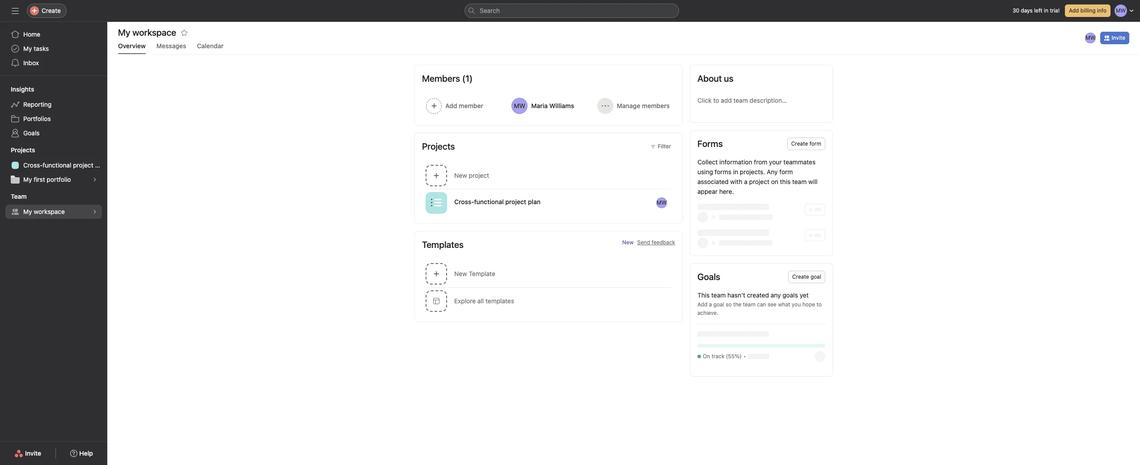 Task type: vqa. For each thing, say whether or not it's contained in the screenshot.
Tab actions image
no



Task type: describe. For each thing, give the bounding box(es) containing it.
your
[[769, 158, 782, 166]]

achieve.
[[698, 310, 719, 317]]

a inside collect information from your teammates using forms in projects. any form associated with a project on this team will appear here.
[[744, 178, 748, 186]]

maria williams button
[[508, 94, 590, 118]]

home link
[[5, 27, 102, 42]]

created
[[747, 292, 769, 299]]

forms
[[715, 168, 732, 176]]

1 horizontal spatial plan
[[528, 198, 541, 206]]

create goal button
[[789, 271, 826, 284]]

1 vertical spatial team
[[712, 292, 726, 299]]

here.
[[720, 188, 734, 195]]

see
[[768, 301, 777, 308]]

collect
[[698, 158, 718, 166]]

goals link
[[5, 126, 102, 140]]

inbox link
[[5, 56, 102, 70]]

0 horizontal spatial invite
[[25, 450, 41, 458]]

any
[[767, 168, 778, 176]]

with
[[731, 178, 743, 186]]

add inside button
[[1069, 7, 1079, 14]]

(55%)
[[726, 353, 742, 360]]

maria williams
[[532, 102, 574, 110]]

team button
[[0, 192, 27, 201]]

hide sidebar image
[[12, 7, 19, 14]]

goal inside button
[[811, 274, 822, 280]]

portfolio
[[47, 176, 71, 183]]

team inside collect information from your teammates using forms in projects. any form associated with a project on this team will appear here.
[[793, 178, 807, 186]]

on
[[771, 178, 779, 186]]

add member
[[445, 102, 483, 110]]

filter button
[[647, 140, 675, 153]]

collect information from your teammates using forms in projects. any form associated with a project on this team will appear here.
[[698, 158, 818, 195]]

portfolios link
[[5, 112, 102, 126]]

any
[[771, 292, 781, 299]]

0 vertical spatial invite
[[1112, 34, 1126, 41]]

teammates
[[784, 158, 816, 166]]

global element
[[0, 22, 107, 76]]

cross-functional project plan link
[[5, 158, 107, 173]]

my tasks
[[23, 45, 49, 52]]

my for my first portfolio
[[23, 176, 32, 183]]

feedback
[[652, 239, 675, 246]]

project inside collect information from your teammates using forms in projects. any form associated with a project on this team will appear here.
[[749, 178, 770, 186]]

form inside collect information from your teammates using forms in projects. any form associated with a project on this team will appear here.
[[780, 168, 793, 176]]

projects inside dropdown button
[[11, 146, 35, 154]]

manage members button
[[593, 94, 675, 118]]

on
[[703, 353, 710, 360]]

tasks
[[34, 45, 49, 52]]

add member button
[[422, 94, 504, 118]]

30 days left in trial
[[1013, 7, 1060, 14]]

billing
[[1081, 7, 1096, 14]]

yet
[[800, 292, 809, 299]]

hasn't
[[728, 292, 746, 299]]

new template
[[454, 270, 496, 278]]

send
[[638, 239, 650, 246]]

search button
[[465, 4, 679, 18]]

templates
[[486, 297, 514, 305]]

insights element
[[0, 81, 107, 142]]

reporting
[[23, 101, 51, 108]]

team
[[11, 193, 27, 200]]

2 vertical spatial team
[[743, 301, 756, 308]]

members (1)
[[422, 73, 473, 84]]

0 vertical spatial in
[[1044, 7, 1049, 14]]

template
[[469, 270, 496, 278]]

the
[[734, 301, 742, 308]]

my for my workspace
[[23, 208, 32, 216]]

new for projects
[[454, 172, 467, 179]]

messages
[[156, 42, 186, 50]]

search
[[480, 7, 500, 14]]

new send feedback
[[623, 239, 675, 246]]

days
[[1021, 7, 1033, 14]]

from
[[754, 158, 768, 166]]

my workspace
[[118, 27, 176, 38]]

on track (55%)
[[703, 353, 742, 360]]

teams element
[[0, 189, 107, 221]]

search list box
[[465, 4, 679, 18]]

so
[[726, 301, 732, 308]]

first
[[34, 176, 45, 183]]

info
[[1098, 7, 1107, 14]]

my first portfolio link
[[5, 173, 102, 187]]

1 horizontal spatial goals
[[698, 272, 721, 282]]

templates
[[422, 240, 464, 250]]

insights button
[[0, 85, 34, 94]]

can
[[757, 301, 766, 308]]

track
[[712, 353, 725, 360]]

messages button
[[156, 42, 186, 54]]

what
[[778, 301, 791, 308]]

goal inside this team hasn't created any goals yet add a goal so the team can see what you hope to achieve.
[[714, 301, 725, 308]]

create for forms
[[792, 140, 808, 147]]

trial
[[1050, 7, 1060, 14]]



Task type: locate. For each thing, give the bounding box(es) containing it.
2 vertical spatial my
[[23, 208, 32, 216]]

2 my from the top
[[23, 176, 32, 183]]

create goal
[[793, 274, 822, 280]]

about us
[[698, 73, 734, 84]]

create up home link
[[42, 7, 61, 14]]

0 horizontal spatial projects
[[11, 146, 35, 154]]

1 vertical spatial cross-functional project plan
[[454, 198, 541, 206]]

create up yet
[[793, 274, 809, 280]]

using
[[698, 168, 713, 176]]

my down team
[[23, 208, 32, 216]]

0 vertical spatial cross-functional project plan
[[23, 161, 107, 169]]

1 vertical spatial new
[[623, 239, 634, 246]]

explore all templates
[[454, 297, 514, 305]]

a inside this team hasn't created any goals yet add a goal so the team can see what you hope to achieve.
[[709, 301, 712, 308]]

0 horizontal spatial in
[[733, 168, 738, 176]]

my inside "global" element
[[23, 45, 32, 52]]

1 horizontal spatial mw
[[1086, 34, 1096, 41]]

0 vertical spatial my
[[23, 45, 32, 52]]

1 horizontal spatial functional
[[474, 198, 504, 206]]

1 horizontal spatial team
[[743, 301, 756, 308]]

goals inside insights element
[[23, 129, 40, 137]]

my workspace link
[[5, 205, 102, 219]]

1 vertical spatial create
[[792, 140, 808, 147]]

1 vertical spatial my
[[23, 176, 32, 183]]

add left billing
[[1069, 7, 1079, 14]]

0 horizontal spatial goal
[[714, 301, 725, 308]]

this team hasn't created any goals yet add a goal so the team can see what you hope to achieve.
[[698, 292, 822, 317]]

0 vertical spatial add
[[1069, 7, 1079, 14]]

•
[[744, 353, 746, 360]]

you
[[792, 301, 801, 308]]

0 horizontal spatial team
[[712, 292, 726, 299]]

help
[[79, 450, 93, 458]]

this
[[698, 292, 710, 299]]

1 horizontal spatial in
[[1044, 7, 1049, 14]]

send feedback link
[[638, 239, 675, 247]]

1 vertical spatial in
[[733, 168, 738, 176]]

projects
[[422, 141, 455, 152], [11, 146, 35, 154]]

invite button
[[1101, 32, 1130, 44], [9, 446, 47, 462]]

0 vertical spatial invite button
[[1101, 32, 1130, 44]]

a right the with
[[744, 178, 748, 186]]

my
[[23, 45, 32, 52], [23, 176, 32, 183], [23, 208, 32, 216]]

new
[[454, 172, 467, 179], [623, 239, 634, 246], [454, 270, 467, 278]]

0 horizontal spatial cross-functional project plan
[[23, 161, 107, 169]]

0 vertical spatial create
[[42, 7, 61, 14]]

portfolios
[[23, 115, 51, 123]]

home
[[23, 30, 40, 38]]

add inside this team hasn't created any goals yet add a goal so the team can see what you hope to achieve.
[[698, 301, 708, 308]]

1 horizontal spatial cross-
[[454, 198, 474, 206]]

cross-functional project plan
[[23, 161, 107, 169], [454, 198, 541, 206]]

0 vertical spatial form
[[810, 140, 822, 147]]

a
[[744, 178, 748, 186], [709, 301, 712, 308]]

0 vertical spatial functional
[[43, 161, 71, 169]]

cross- inside the cross-functional project plan link
[[23, 161, 43, 169]]

overview button
[[118, 42, 146, 54]]

insights
[[11, 85, 34, 93]]

0 vertical spatial goal
[[811, 274, 822, 280]]

project
[[73, 161, 93, 169], [469, 172, 489, 179], [749, 178, 770, 186], [506, 198, 526, 206]]

create form
[[792, 140, 822, 147]]

1 vertical spatial plan
[[528, 198, 541, 206]]

create button
[[27, 4, 67, 18]]

form up teammates
[[810, 140, 822, 147]]

functional up portfolio
[[43, 161, 71, 169]]

calendar button
[[197, 42, 224, 54]]

cross-
[[23, 161, 43, 169], [454, 198, 474, 206]]

2 vertical spatial new
[[454, 270, 467, 278]]

inbox
[[23, 59, 39, 67]]

list image
[[431, 197, 442, 208]]

team
[[793, 178, 807, 186], [712, 292, 726, 299], [743, 301, 756, 308]]

1 vertical spatial cross-
[[454, 198, 474, 206]]

see details, my workspace image
[[92, 209, 98, 215]]

0 horizontal spatial goals
[[23, 129, 40, 137]]

1 horizontal spatial cross-functional project plan
[[454, 198, 541, 206]]

mw up feedback on the right of the page
[[657, 199, 667, 206]]

my left the 'tasks'
[[23, 45, 32, 52]]

form up this
[[780, 168, 793, 176]]

a up achieve.
[[709, 301, 712, 308]]

in inside collect information from your teammates using forms in projects. any form associated with a project on this team will appear here.
[[733, 168, 738, 176]]

goals up this
[[698, 272, 721, 282]]

0 vertical spatial cross-
[[23, 161, 43, 169]]

1 horizontal spatial goal
[[811, 274, 822, 280]]

left
[[1035, 7, 1043, 14]]

create
[[42, 7, 61, 14], [792, 140, 808, 147], [793, 274, 809, 280]]

0 horizontal spatial functional
[[43, 161, 71, 169]]

1 horizontal spatial projects
[[422, 141, 455, 152]]

add down this
[[698, 301, 708, 308]]

add billing info button
[[1065, 4, 1111, 17]]

projects element
[[0, 142, 107, 189]]

0 vertical spatial a
[[744, 178, 748, 186]]

see details, my first portfolio image
[[92, 177, 98, 182]]

0 horizontal spatial a
[[709, 301, 712, 308]]

appear
[[698, 188, 718, 195]]

my workspace
[[23, 208, 65, 216]]

0 horizontal spatial invite button
[[9, 446, 47, 462]]

1 vertical spatial invite button
[[9, 446, 47, 462]]

cross- up first
[[23, 161, 43, 169]]

goals
[[783, 292, 798, 299]]

my inside 'teams' "element"
[[23, 208, 32, 216]]

create for goals
[[793, 274, 809, 280]]

add
[[1069, 7, 1079, 14], [698, 301, 708, 308]]

reporting link
[[5, 98, 102, 112]]

my for my tasks
[[23, 45, 32, 52]]

0 horizontal spatial plan
[[95, 161, 107, 169]]

1 horizontal spatial invite
[[1112, 34, 1126, 41]]

create inside dropdown button
[[42, 7, 61, 14]]

manage members
[[617, 102, 670, 110]]

3 my from the top
[[23, 208, 32, 216]]

1 horizontal spatial add
[[1069, 7, 1079, 14]]

0 horizontal spatial form
[[780, 168, 793, 176]]

functional
[[43, 161, 71, 169], [474, 198, 504, 206]]

projects.
[[740, 168, 765, 176]]

1 vertical spatial add
[[698, 301, 708, 308]]

1 horizontal spatial form
[[810, 140, 822, 147]]

0 vertical spatial mw
[[1086, 34, 1096, 41]]

new project
[[454, 172, 489, 179]]

this
[[780, 178, 791, 186]]

team left will
[[793, 178, 807, 186]]

1 my from the top
[[23, 45, 32, 52]]

1 vertical spatial invite
[[25, 450, 41, 458]]

explore
[[454, 297, 476, 305]]

1 vertical spatial functional
[[474, 198, 504, 206]]

will
[[809, 178, 818, 186]]

goal
[[811, 274, 822, 280], [714, 301, 725, 308]]

filter
[[658, 143, 671, 150]]

new for templates
[[454, 270, 467, 278]]

functional down the new project
[[474, 198, 504, 206]]

0 horizontal spatial mw
[[657, 199, 667, 206]]

workspace
[[34, 208, 65, 216]]

0 vertical spatial plan
[[95, 161, 107, 169]]

projects up the new project
[[422, 141, 455, 152]]

information
[[720, 158, 753, 166]]

functional inside projects element
[[43, 161, 71, 169]]

1 vertical spatial goal
[[714, 301, 725, 308]]

goal left so
[[714, 301, 725, 308]]

in down information
[[733, 168, 738, 176]]

cross-functional project plan inside the cross-functional project plan link
[[23, 161, 107, 169]]

plan inside the cross-functional project plan link
[[95, 161, 107, 169]]

goals down portfolios
[[23, 129, 40, 137]]

create up teammates
[[792, 140, 808, 147]]

1 horizontal spatial invite button
[[1101, 32, 1130, 44]]

mw down add billing info button
[[1086, 34, 1096, 41]]

my tasks link
[[5, 42, 102, 56]]

1 vertical spatial a
[[709, 301, 712, 308]]

team right the
[[743, 301, 756, 308]]

1 vertical spatial form
[[780, 168, 793, 176]]

help button
[[65, 446, 99, 462]]

plan
[[95, 161, 107, 169], [528, 198, 541, 206]]

add billing info
[[1069, 7, 1107, 14]]

0 horizontal spatial cross-
[[23, 161, 43, 169]]

1 vertical spatial goals
[[698, 272, 721, 282]]

to
[[817, 301, 822, 308]]

all
[[478, 297, 484, 305]]

cross-functional project plan down the new project
[[454, 198, 541, 206]]

in right left
[[1044, 7, 1049, 14]]

1 vertical spatial mw
[[657, 199, 667, 206]]

goal up to
[[811, 274, 822, 280]]

my first portfolio
[[23, 176, 71, 183]]

projects button
[[0, 146, 35, 155]]

0 vertical spatial goals
[[23, 129, 40, 137]]

overview
[[118, 42, 146, 50]]

0 horizontal spatial add
[[698, 301, 708, 308]]

associated
[[698, 178, 729, 186]]

hope
[[803, 301, 815, 308]]

invite
[[1112, 34, 1126, 41], [25, 450, 41, 458]]

form inside button
[[810, 140, 822, 147]]

cross-functional project plan up portfolio
[[23, 161, 107, 169]]

projects up first
[[11, 146, 35, 154]]

0 vertical spatial team
[[793, 178, 807, 186]]

add to starred image
[[181, 29, 188, 36]]

1 horizontal spatial a
[[744, 178, 748, 186]]

my left first
[[23, 176, 32, 183]]

cross- down the new project
[[454, 198, 474, 206]]

0 vertical spatial new
[[454, 172, 467, 179]]

2 vertical spatial create
[[793, 274, 809, 280]]

team up so
[[712, 292, 726, 299]]

30
[[1013, 7, 1020, 14]]

my inside projects element
[[23, 176, 32, 183]]

2 horizontal spatial team
[[793, 178, 807, 186]]



